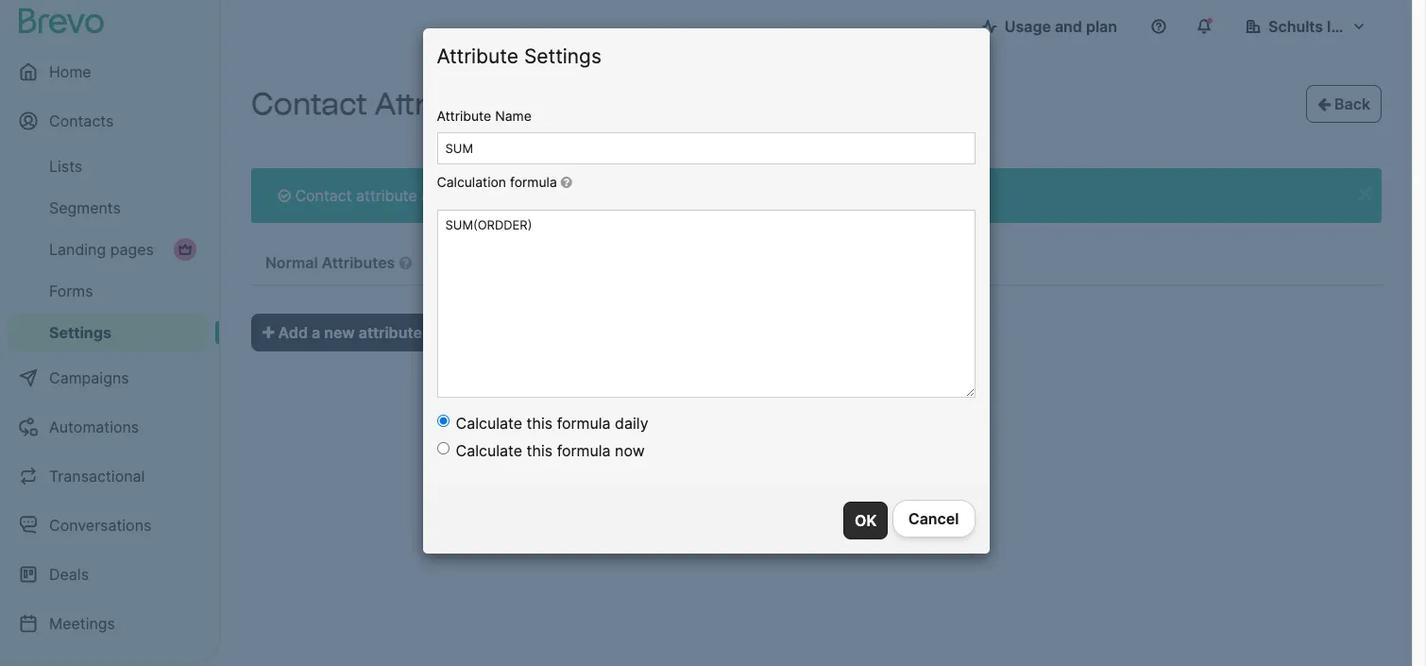 Task type: locate. For each thing, give the bounding box(es) containing it.
automations link
[[8, 404, 208, 450]]

calculate for calculate this formula now
[[456, 442, 523, 461]]

deals link
[[8, 552, 208, 597]]

attribute right new
[[359, 323, 422, 342]]

calculate for calculate this formula daily
[[456, 414, 523, 433]]

formula left question circle icon
[[510, 174, 557, 190]]

attributes for contact attributes
[[375, 86, 516, 122]]

schults
[[1269, 17, 1324, 36]]

settings
[[524, 44, 602, 68], [49, 323, 111, 342]]

attribute left added at the top of page
[[356, 186, 417, 205]]

0 vertical spatial attributes
[[375, 86, 516, 122]]

0 vertical spatial attribute
[[437, 44, 519, 68]]

1 vertical spatial attribute
[[359, 323, 422, 342]]

0 horizontal spatial settings
[[49, 323, 111, 342]]

calculate up calculate this formula now
[[456, 414, 523, 433]]

transactional
[[49, 467, 145, 486]]

1 calculate from the top
[[456, 414, 523, 433]]

1 vertical spatial attributes
[[322, 253, 395, 272]]

now
[[615, 442, 645, 461]]

attribute up attribute name at the top left of the page
[[437, 44, 519, 68]]

add a new attribute link
[[251, 314, 434, 352]]

cancel
[[909, 510, 960, 529]]

0 vertical spatial attribute
[[356, 186, 417, 205]]

formula down calculate this formula daily
[[557, 442, 611, 461]]

contacts link
[[8, 98, 208, 144]]

Enter the formula to calculate like SUM[ORDER_VALUE,ORDER_DATE,>,NOW(-30)] or COUNT[ORDER_ID] text field
[[437, 210, 976, 398]]

calculation formula
[[437, 174, 561, 190]]

0 vertical spatial formula
[[510, 174, 557, 190]]

formula up calculate this formula now
[[557, 414, 611, 433]]

normal attributes link
[[251, 242, 426, 285]]

attributes left question circle image
[[322, 253, 395, 272]]

1 vertical spatial formula
[[557, 414, 611, 433]]

campaigns link
[[8, 355, 208, 401]]

calculate down calculate this formula daily
[[456, 442, 523, 461]]

new
[[324, 323, 355, 342]]

0 vertical spatial calculate
[[456, 414, 523, 433]]

attribute for attribute settings
[[437, 44, 519, 68]]

None text field
[[437, 133, 976, 165]]

this up calculate this formula now
[[527, 414, 553, 433]]

1 vertical spatial this
[[527, 442, 553, 461]]

back link
[[1307, 85, 1383, 123]]

left___rvooi image
[[178, 242, 193, 257]]

2 calculate from the top
[[456, 442, 523, 461]]

meetings
[[49, 614, 115, 633]]

0 vertical spatial this
[[527, 414, 553, 433]]

usage and plan
[[1005, 17, 1118, 36]]

schults inc
[[1269, 17, 1350, 36]]

1 horizontal spatial settings
[[524, 44, 602, 68]]

1 this from the top
[[527, 414, 553, 433]]

2 vertical spatial formula
[[557, 442, 611, 461]]

attribute settings
[[437, 44, 602, 68]]

landing pages link
[[8, 231, 208, 268]]

1 vertical spatial calculate
[[456, 442, 523, 461]]

schults inc button
[[1231, 8, 1383, 45]]

attribute
[[437, 44, 519, 68], [437, 108, 492, 124]]

deals
[[49, 565, 89, 584]]

settings down the forms
[[49, 323, 111, 342]]

settings up name
[[524, 44, 602, 68]]

this down calculate this formula daily
[[527, 442, 553, 461]]

contact
[[251, 86, 368, 122], [295, 186, 352, 205]]

forms link
[[8, 272, 208, 310]]

segments link
[[8, 189, 208, 227]]

segments
[[49, 198, 121, 217]]

formula for daily
[[557, 414, 611, 433]]

daily
[[615, 414, 649, 433]]

lists
[[49, 157, 82, 176]]

2 this from the top
[[527, 442, 553, 461]]

attributes
[[375, 86, 516, 122], [322, 253, 395, 272]]

0 vertical spatial contact
[[251, 86, 368, 122]]

add
[[278, 323, 308, 342]]

arrow left image
[[1319, 96, 1331, 112]]

conversations link
[[8, 503, 208, 548]]

calculate
[[456, 414, 523, 433], [456, 442, 523, 461]]

1 vertical spatial settings
[[49, 323, 111, 342]]

this
[[527, 414, 553, 433], [527, 442, 553, 461]]

formula
[[510, 174, 557, 190], [557, 414, 611, 433], [557, 442, 611, 461]]

attributes for normal attributes
[[322, 253, 395, 272]]

1 attribute from the top
[[437, 44, 519, 68]]

attribute left name
[[437, 108, 492, 124]]

successfully.
[[471, 186, 563, 205]]

1 vertical spatial contact
[[295, 186, 352, 205]]

question circle image
[[561, 176, 572, 189]]

cancel button
[[893, 500, 976, 538]]

inc
[[1328, 17, 1350, 36]]

None radio
[[437, 443, 449, 455]]

None radio
[[437, 415, 449, 428]]

1 vertical spatial attribute
[[437, 108, 492, 124]]

check circle o image
[[278, 188, 291, 203]]

landing
[[49, 240, 106, 259]]

settings link
[[8, 314, 208, 352]]

attributes up calculation
[[375, 86, 516, 122]]

attribute
[[356, 186, 417, 205], [359, 323, 422, 342]]

2 attribute from the top
[[437, 108, 492, 124]]

0 vertical spatial settings
[[524, 44, 602, 68]]



Task type: describe. For each thing, give the bounding box(es) containing it.
contact for contact attribute added successfully.
[[295, 186, 352, 205]]

contact attribute added successfully.
[[291, 186, 563, 205]]

transactional link
[[8, 454, 208, 499]]

this for daily
[[527, 414, 553, 433]]

name
[[495, 108, 532, 124]]

and
[[1055, 17, 1083, 36]]

ok button
[[844, 502, 889, 540]]

home link
[[8, 49, 208, 95]]

question circle image
[[399, 255, 412, 270]]

normal attributes
[[266, 253, 399, 272]]

add a new attribute
[[275, 323, 422, 342]]

calculate this formula now
[[456, 442, 645, 461]]

campaigns
[[49, 369, 129, 387]]

landing pages
[[49, 240, 154, 259]]

back
[[1331, 95, 1371, 113]]

contacts
[[49, 112, 114, 130]]

home
[[49, 62, 91, 81]]

formula for now
[[557, 442, 611, 461]]

contact attributes
[[251, 86, 516, 122]]

calculation
[[437, 174, 507, 190]]

this for now
[[527, 442, 553, 461]]

contact for contact attributes
[[251, 86, 368, 122]]

ok
[[855, 511, 877, 530]]

lists link
[[8, 147, 208, 185]]

a
[[312, 323, 321, 342]]

normal
[[266, 253, 318, 272]]

added
[[422, 186, 467, 205]]

attribute name
[[437, 108, 532, 124]]

meetings link
[[8, 601, 208, 646]]

usage
[[1005, 17, 1052, 36]]

usage and plan button
[[967, 8, 1133, 45]]

conversations
[[49, 516, 152, 535]]

pages
[[110, 240, 154, 259]]

plan
[[1087, 17, 1118, 36]]

automations
[[49, 418, 139, 437]]

calculate this formula daily
[[456, 414, 649, 433]]

plus image
[[263, 325, 275, 340]]

forms
[[49, 282, 93, 301]]

attribute for attribute name
[[437, 108, 492, 124]]



Task type: vqa. For each thing, say whether or not it's contained in the screenshot.
check circle o icon
yes



